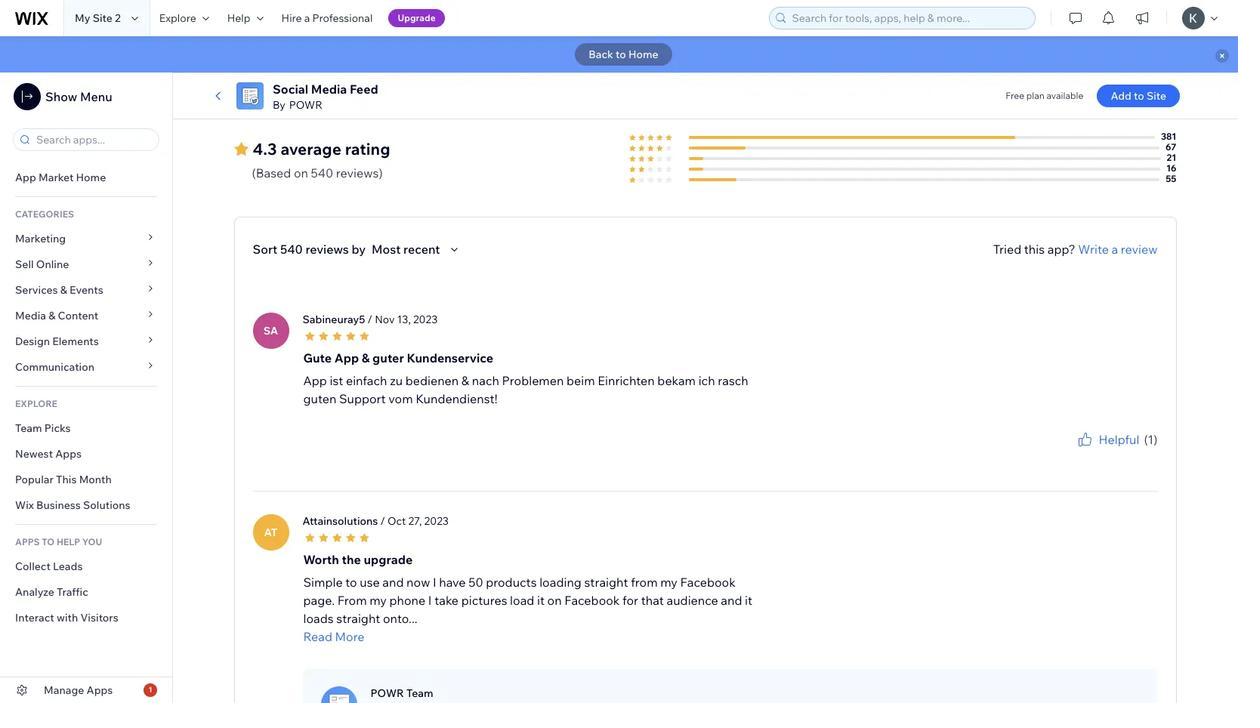 Task type: locate. For each thing, give the bounding box(es) containing it.
0 vertical spatial team
[[15, 422, 42, 435]]

0 vertical spatial facebook
[[681, 575, 736, 590]]

2 vertical spatial to
[[346, 575, 357, 590]]

1 vertical spatial 540
[[280, 242, 303, 257]]

4.3 average rating
[[253, 139, 390, 158]]

1 horizontal spatial home
[[629, 48, 659, 61]]

& left content
[[48, 309, 55, 323]]

0 vertical spatial home
[[629, 48, 659, 61]]

free plan available
[[1006, 90, 1084, 101]]

a right write
[[1112, 242, 1119, 257]]

app up guten
[[303, 373, 327, 388]]

loading
[[540, 575, 582, 590]]

0 horizontal spatial a
[[304, 11, 310, 25]]

1 vertical spatial to
[[1134, 89, 1145, 103]]

popular
[[15, 473, 54, 487]]

attainsolutions / oct 27, 2023
[[303, 514, 449, 528]]

newest apps link
[[0, 441, 172, 467]]

1 horizontal spatial straight
[[584, 575, 628, 590]]

show menu
[[45, 89, 112, 104]]

1 vertical spatial for
[[623, 593, 639, 608]]

newest
[[15, 447, 53, 461]]

1 vertical spatial home
[[76, 171, 106, 184]]

2023
[[413, 313, 438, 326], [424, 514, 449, 528]]

hire a professional
[[282, 11, 373, 25]]

apps right 'manage'
[[87, 684, 113, 697]]

bekam
[[658, 373, 696, 388]]

0 horizontal spatial /
[[368, 313, 373, 326]]

by
[[273, 98, 285, 112]]

popular this month link
[[0, 467, 172, 493]]

oct
[[388, 514, 406, 528]]

1 vertical spatial facebook
[[565, 593, 620, 608]]

0 horizontal spatial apps
[[55, 447, 82, 461]]

0 horizontal spatial home
[[76, 171, 106, 184]]

elements
[[52, 335, 99, 348]]

for right the 'you'
[[1084, 449, 1096, 460]]

media & content
[[15, 309, 98, 323]]

0 horizontal spatial it
[[537, 593, 545, 608]]

apps
[[15, 537, 40, 548]]

0 vertical spatial my
[[661, 575, 678, 590]]

for
[[1084, 449, 1096, 460], [623, 593, 639, 608]]

2 vertical spatial app
[[303, 373, 327, 388]]

1 vertical spatial site
[[1147, 89, 1167, 103]]

you
[[1066, 449, 1082, 460]]

einrichten
[[598, 373, 655, 388]]

1 vertical spatial my
[[370, 593, 387, 608]]

1 vertical spatial team
[[407, 687, 433, 700]]

1 horizontal spatial apps
[[87, 684, 113, 697]]

to right add
[[1134, 89, 1145, 103]]

/ left nov
[[368, 313, 373, 326]]

home inside sidebar element
[[76, 171, 106, 184]]

0 vertical spatial i
[[433, 575, 437, 590]]

solutions
[[83, 499, 130, 512]]

my up that
[[661, 575, 678, 590]]

nach
[[472, 373, 499, 388]]

0 vertical spatial media
[[311, 82, 347, 97]]

0 vertical spatial site
[[93, 11, 113, 25]]

1 vertical spatial 2023
[[424, 514, 449, 528]]

media inside sidebar element
[[15, 309, 46, 323]]

540 right sort
[[280, 242, 303, 257]]

and up phone
[[383, 575, 404, 590]]

upgrade
[[398, 12, 436, 23]]

apps for newest apps
[[55, 447, 82, 461]]

on down average
[[294, 165, 308, 180]]

home right market
[[76, 171, 106, 184]]

1 vertical spatial apps
[[87, 684, 113, 697]]

manage
[[44, 684, 84, 697]]

sidebar element
[[0, 73, 173, 704]]

& left guter
[[362, 350, 370, 365]]

1 vertical spatial straight
[[336, 611, 380, 626]]

site right add
[[1147, 89, 1167, 103]]

media inside social media feed by powr
[[311, 82, 347, 97]]

back to home alert
[[0, 36, 1239, 73]]

to for add
[[1134, 89, 1145, 103]]

1 horizontal spatial app
[[303, 373, 327, 388]]

review
[[1121, 242, 1158, 257]]

services & events link
[[0, 277, 172, 303]]

add to site button
[[1098, 85, 1180, 107]]

apps up this
[[55, 447, 82, 461]]

1 horizontal spatial to
[[616, 48, 626, 61]]

services & events
[[15, 283, 103, 297]]

on inside worth the upgrade simple to use and now i have 50 products loading straight from my facebook page. from my phone i take pictures load it on facebook for that audience and it loads straight onto... read more
[[548, 593, 562, 608]]

0 horizontal spatial app
[[15, 171, 36, 184]]

page.
[[303, 593, 335, 608]]

and
[[383, 575, 404, 590], [721, 593, 742, 608]]

vom
[[389, 391, 413, 406]]

to right back
[[616, 48, 626, 61]]

to up from
[[346, 575, 357, 590]]

events
[[70, 283, 103, 297]]

1 horizontal spatial it
[[745, 593, 753, 608]]

i right now in the left bottom of the page
[[433, 575, 437, 590]]

recent
[[404, 242, 440, 257]]

381
[[1161, 130, 1177, 142]]

home
[[629, 48, 659, 61], [76, 171, 106, 184]]

back to home
[[589, 48, 659, 61]]

media up design
[[15, 309, 46, 323]]

to inside button
[[616, 48, 626, 61]]

average
[[281, 139, 342, 158]]

rasch
[[718, 373, 749, 388]]

my down use
[[370, 593, 387, 608]]

0 horizontal spatial and
[[383, 575, 404, 590]]

add to site
[[1111, 89, 1167, 103]]

i
[[433, 575, 437, 590], [428, 593, 432, 608]]

0 vertical spatial powr
[[289, 98, 323, 112]]

on
[[294, 165, 308, 180], [548, 593, 562, 608]]

540 down 4.3 average rating
[[311, 165, 333, 180]]

0 vertical spatial and
[[383, 575, 404, 590]]

support
[[339, 391, 386, 406]]

most recent button
[[372, 240, 463, 258]]

0 horizontal spatial powr
[[289, 98, 323, 112]]

0 horizontal spatial team
[[15, 422, 42, 435]]

for inside worth the upgrade simple to use and now i have 50 products loading straight from my facebook page. from my phone i take pictures load it on facebook for that audience and it loads straight onto... read more
[[623, 593, 639, 608]]

0 horizontal spatial to
[[346, 575, 357, 590]]

the
[[342, 552, 361, 567]]

0 horizontal spatial site
[[93, 11, 113, 25]]

facebook up audience
[[681, 575, 736, 590]]

media left "feed"
[[311, 82, 347, 97]]

0 vertical spatial straight
[[584, 575, 628, 590]]

market
[[39, 171, 74, 184]]

0 horizontal spatial media
[[15, 309, 46, 323]]

add
[[1111, 89, 1132, 103]]

0 vertical spatial for
[[1084, 449, 1096, 460]]

Search for tools, apps, help & more... field
[[788, 8, 1031, 29]]

1 horizontal spatial a
[[1112, 242, 1119, 257]]

0 vertical spatial apps
[[55, 447, 82, 461]]

categories
[[15, 209, 74, 220]]

wix business solutions
[[15, 499, 130, 512]]

to inside worth the upgrade simple to use and now i have 50 products loading straight from my facebook page. from my phone i take pictures load it on facebook for that audience and it loads straight onto... read more
[[346, 575, 357, 590]]

1 vertical spatial and
[[721, 593, 742, 608]]

month
[[79, 473, 112, 487]]

50
[[469, 575, 483, 590]]

1 vertical spatial i
[[428, 593, 432, 608]]

1 vertical spatial /
[[381, 514, 385, 528]]

leads
[[53, 560, 83, 574]]

help button
[[218, 0, 273, 36]]

&
[[60, 283, 67, 297], [48, 309, 55, 323], [362, 350, 370, 365], [462, 373, 469, 388]]

/ left oct
[[381, 514, 385, 528]]

analyze traffic
[[15, 586, 88, 599]]

app?
[[1048, 242, 1076, 257]]

i left take
[[428, 593, 432, 608]]

sort
[[253, 242, 278, 257]]

facebook down loading
[[565, 593, 620, 608]]

reviews)
[[336, 165, 383, 180]]

onto...
[[383, 611, 418, 626]]

beim
[[567, 373, 595, 388]]

1 horizontal spatial /
[[381, 514, 385, 528]]

show
[[45, 89, 77, 104]]

1 vertical spatial app
[[335, 350, 359, 365]]

0 vertical spatial on
[[294, 165, 308, 180]]

sell online
[[15, 258, 69, 271]]

1 vertical spatial a
[[1112, 242, 1119, 257]]

social media feed logo image
[[237, 82, 264, 110]]

for left that
[[623, 593, 639, 608]]

by
[[352, 242, 366, 257]]

straight down from
[[336, 611, 380, 626]]

app up ist
[[335, 350, 359, 365]]

on down loading
[[548, 593, 562, 608]]

1 horizontal spatial my
[[661, 575, 678, 590]]

explore
[[15, 398, 57, 410]]

phone
[[390, 593, 426, 608]]

0 vertical spatial to
[[616, 48, 626, 61]]

app inside sidebar element
[[15, 171, 36, 184]]

straight left from
[[584, 575, 628, 590]]

1 horizontal spatial team
[[407, 687, 433, 700]]

home right back
[[629, 48, 659, 61]]

1 vertical spatial powr
[[371, 687, 404, 700]]

2023 right 13, in the left of the page
[[413, 313, 438, 326]]

1 horizontal spatial on
[[548, 593, 562, 608]]

facebook
[[681, 575, 736, 590], [565, 593, 620, 608]]

newest apps
[[15, 447, 82, 461]]

powr team
[[371, 687, 433, 700]]

to inside 'button'
[[1134, 89, 1145, 103]]

use
[[360, 575, 380, 590]]

0 horizontal spatial facebook
[[565, 593, 620, 608]]

most
[[372, 242, 401, 257]]

1 horizontal spatial 540
[[311, 165, 333, 180]]

straight
[[584, 575, 628, 590], [336, 611, 380, 626]]

site
[[93, 11, 113, 25], [1147, 89, 1167, 103]]

have
[[439, 575, 466, 590]]

1 horizontal spatial site
[[1147, 89, 1167, 103]]

media & content link
[[0, 303, 172, 329]]

1 horizontal spatial powr
[[371, 687, 404, 700]]

0 vertical spatial app
[[15, 171, 36, 184]]

and right audience
[[721, 593, 742, 608]]

1 vertical spatial media
[[15, 309, 46, 323]]

0 horizontal spatial for
[[623, 593, 639, 608]]

site left 2
[[93, 11, 113, 25]]

that
[[641, 593, 664, 608]]

/
[[368, 313, 373, 326], [381, 514, 385, 528]]

app market home link
[[0, 165, 172, 190]]

you
[[82, 537, 102, 548]]

rating
[[345, 139, 390, 158]]

home inside button
[[629, 48, 659, 61]]

& left events
[[60, 283, 67, 297]]

more
[[335, 629, 365, 644]]

apps
[[55, 447, 82, 461], [87, 684, 113, 697]]

marketing link
[[0, 226, 172, 252]]

0 vertical spatial 2023
[[413, 313, 438, 326]]

interact with visitors
[[15, 611, 118, 625]]

0 horizontal spatial my
[[370, 593, 387, 608]]

0 horizontal spatial on
[[294, 165, 308, 180]]

Search apps... field
[[32, 129, 154, 150]]

1 horizontal spatial and
[[721, 593, 742, 608]]

a right hire
[[304, 11, 310, 25]]

2 horizontal spatial to
[[1134, 89, 1145, 103]]

it right audience
[[745, 593, 753, 608]]

2023 right 27,
[[424, 514, 449, 528]]

site inside 'button'
[[1147, 89, 1167, 103]]

design
[[15, 335, 50, 348]]

it right load
[[537, 593, 545, 608]]

1 vertical spatial on
[[548, 593, 562, 608]]

picks
[[44, 422, 71, 435]]

1 horizontal spatial media
[[311, 82, 347, 97]]

at
[[264, 526, 278, 539]]

0 vertical spatial /
[[368, 313, 373, 326]]

app left market
[[15, 171, 36, 184]]



Task type: describe. For each thing, give the bounding box(es) containing it.
2023 for worth the upgrade
[[424, 514, 449, 528]]

design elements link
[[0, 329, 172, 354]]

read
[[303, 629, 332, 644]]

0 vertical spatial a
[[304, 11, 310, 25]]

13,
[[397, 313, 411, 326]]

visitors
[[80, 611, 118, 625]]

1 horizontal spatial i
[[433, 575, 437, 590]]

simple
[[303, 575, 343, 590]]

back to home button
[[575, 43, 672, 66]]

with
[[57, 611, 78, 625]]

27,
[[408, 514, 422, 528]]

2 horizontal spatial app
[[335, 350, 359, 365]]

sort 540 reviews by
[[253, 242, 366, 257]]

team inside sidebar element
[[15, 422, 42, 435]]

collect leads
[[15, 560, 83, 574]]

1 horizontal spatial for
[[1084, 449, 1096, 460]]

helpful button
[[1076, 430, 1140, 449]]

team picks link
[[0, 416, 172, 441]]

sa
[[264, 324, 278, 338]]

menu
[[80, 89, 112, 104]]

online
[[36, 258, 69, 271]]

(based
[[252, 165, 291, 180]]

/ for gute app & guter kundenservice
[[368, 313, 373, 326]]

analyze
[[15, 586, 54, 599]]

hire a professional link
[[273, 0, 382, 36]]

communication link
[[0, 354, 172, 380]]

0 horizontal spatial 540
[[280, 242, 303, 257]]

from
[[631, 575, 658, 590]]

load
[[510, 593, 535, 608]]

audience
[[667, 593, 718, 608]]

team picks
[[15, 422, 71, 435]]

wix
[[15, 499, 34, 512]]

feedback
[[1119, 449, 1158, 460]]

apps to help you
[[15, 537, 102, 548]]

plan
[[1027, 90, 1045, 101]]

ich
[[699, 373, 715, 388]]

sabineuray5
[[303, 313, 365, 326]]

to for back
[[616, 48, 626, 61]]

& inside the media & content link
[[48, 309, 55, 323]]

67
[[1166, 141, 1177, 152]]

1 it from the left
[[537, 593, 545, 608]]

2
[[115, 11, 121, 25]]

help
[[227, 11, 251, 25]]

zu
[[390, 373, 403, 388]]

upgrade
[[364, 552, 413, 567]]

worth
[[303, 552, 339, 567]]

hire
[[282, 11, 302, 25]]

interact with visitors link
[[0, 605, 172, 631]]

gute app & guter kundenservice app ist einfach zu bedienen & nach problemen beim einrichten bekam ich rasch guten support vom kundendienst!
[[303, 350, 749, 406]]

home for back to home
[[629, 48, 659, 61]]

read more button
[[303, 628, 757, 646]]

(based on 540 reviews)
[[252, 165, 383, 180]]

home for app market home
[[76, 171, 106, 184]]

powr inside social media feed by powr
[[289, 98, 323, 112]]

1 horizontal spatial facebook
[[681, 575, 736, 590]]

16
[[1167, 162, 1177, 174]]

write
[[1079, 242, 1109, 257]]

apps for manage apps
[[87, 684, 113, 697]]

traffic
[[57, 586, 88, 599]]

show menu button
[[14, 83, 112, 110]]

wix business solutions link
[[0, 493, 172, 518]]

to
[[42, 537, 55, 548]]

& up kundendienst!
[[462, 373, 469, 388]]

available
[[1047, 90, 1084, 101]]

0 horizontal spatial straight
[[336, 611, 380, 626]]

social
[[273, 82, 308, 97]]

bedienen
[[406, 373, 459, 388]]

your
[[1098, 449, 1116, 460]]

0 horizontal spatial i
[[428, 593, 432, 608]]

2 it from the left
[[745, 593, 753, 608]]

reviews
[[306, 242, 349, 257]]

feed
[[350, 82, 378, 97]]

this
[[56, 473, 77, 487]]

0 vertical spatial 540
[[311, 165, 333, 180]]

help
[[57, 537, 80, 548]]

loads
[[303, 611, 334, 626]]

problemen
[[502, 373, 564, 388]]

tried this app? write a review
[[993, 242, 1158, 257]]

/ for worth the upgrade
[[381, 514, 385, 528]]

social media feed by powr
[[273, 82, 378, 112]]

now
[[407, 575, 430, 590]]

worth the upgrade simple to use and now i have 50 products loading straight from my facebook page. from my phone i take pictures load it on facebook for that audience and it loads straight onto... read more
[[303, 552, 753, 644]]

& inside 'services & events' link
[[60, 283, 67, 297]]

from
[[338, 593, 367, 608]]

2023 for gute app & guter kundenservice
[[413, 313, 438, 326]]

sell online link
[[0, 252, 172, 277]]

communication
[[15, 360, 97, 374]]

content
[[58, 309, 98, 323]]

my
[[75, 11, 90, 25]]

popular this month
[[15, 473, 112, 487]]

einfach
[[346, 373, 387, 388]]



Task type: vqa. For each thing, say whether or not it's contained in the screenshot.
more actions
no



